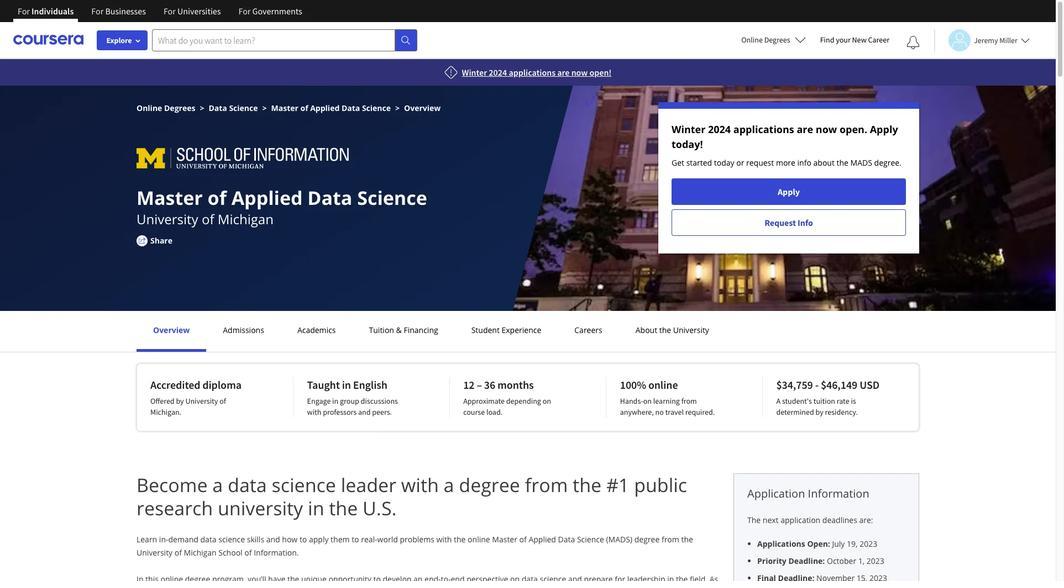 Task type: vqa. For each thing, say whether or not it's contained in the screenshot.
117+
no



Task type: locate. For each thing, give the bounding box(es) containing it.
0 vertical spatial are
[[558, 67, 570, 78]]

applied inside learn in-demand data science skills and how to apply them to real-world problems with the online master of applied data science (mads) degree from the university of michigan school of information.
[[529, 535, 556, 545]]

are left open!
[[558, 67, 570, 78]]

online for online degrees
[[742, 35, 763, 45]]

applications for open!
[[509, 67, 556, 78]]

in up the apply
[[308, 496, 324, 522]]

1 horizontal spatial are
[[797, 123, 814, 136]]

by down 'tuition'
[[816, 408, 824, 418]]

find your new career
[[821, 35, 890, 45]]

university inside master of applied data science university of michigan
[[137, 210, 198, 228]]

0 horizontal spatial online
[[137, 103, 162, 113]]

(mads)
[[606, 535, 633, 545]]

july
[[833, 539, 845, 550]]

data inside learn in-demand data science skills and how to apply them to real-world problems with the online master of applied data science (mads) degree from the university of michigan school of information.
[[201, 535, 217, 545]]

1 vertical spatial applications
[[734, 123, 795, 136]]

careers
[[575, 325, 603, 336]]

2 horizontal spatial >
[[396, 103, 400, 113]]

0 vertical spatial and
[[358, 408, 371, 418]]

new
[[853, 35, 867, 45]]

with down engage
[[307, 408, 322, 418]]

how
[[282, 535, 298, 545]]

degree inside "become a data science leader with a degree from the #1 public research university in the u.s."
[[459, 473, 520, 498]]

winter 2024 applications are now open! link
[[462, 67, 612, 78]]

1 vertical spatial from
[[525, 473, 568, 498]]

1 vertical spatial applied
[[232, 185, 303, 211]]

data science link
[[209, 103, 258, 113]]

2 vertical spatial applied
[[529, 535, 556, 545]]

science inside learn in-demand data science skills and how to apply them to real-world problems with the online master of applied data science (mads) degree from the university of michigan school of information.
[[219, 535, 245, 545]]

12 – 36 months approximate depending on course load.
[[464, 378, 551, 418]]

winter for winter 2024 applications are now open!
[[462, 67, 487, 78]]

next
[[763, 516, 779, 526]]

0 vertical spatial michigan
[[218, 210, 274, 228]]

3 for from the left
[[164, 6, 176, 17]]

with right problems in the bottom of the page
[[437, 535, 452, 545]]

1 list item from the top
[[758, 539, 906, 550]]

1 horizontal spatial online
[[649, 378, 678, 392]]

1 horizontal spatial michigan
[[218, 210, 274, 228]]

0 vertical spatial in
[[342, 378, 351, 392]]

None search field
[[152, 29, 418, 51]]

learn
[[137, 535, 157, 545]]

0 horizontal spatial degree
[[459, 473, 520, 498]]

on right depending
[[543, 397, 551, 407]]

admissions link
[[220, 325, 268, 336]]

online degrees
[[742, 35, 791, 45]]

0 horizontal spatial now
[[572, 67, 588, 78]]

1 vertical spatial master
[[137, 185, 203, 211]]

2 horizontal spatial in
[[342, 378, 351, 392]]

0 horizontal spatial winter
[[462, 67, 487, 78]]

to right the how
[[300, 535, 307, 545]]

0 horizontal spatial are
[[558, 67, 570, 78]]

of inside the accredited diploma offered by university of michigan.
[[220, 397, 226, 407]]

data inside "become a data science leader with a degree from the #1 public research university in the u.s."
[[228, 473, 267, 498]]

request
[[765, 217, 796, 228]]

michigan inside learn in-demand data science skills and how to apply them to real-world problems with the online master of applied data science (mads) degree from the university of michigan school of information.
[[184, 548, 217, 559]]

applied
[[310, 103, 340, 113], [232, 185, 303, 211], [529, 535, 556, 545]]

1 horizontal spatial data
[[228, 473, 267, 498]]

university up share button
[[137, 210, 198, 228]]

0 vertical spatial now
[[572, 67, 588, 78]]

are inside winter 2024 applications are now open. apply today!
[[797, 123, 814, 136]]

experience
[[502, 325, 542, 336]]

world
[[378, 535, 398, 545]]

share
[[150, 236, 173, 246]]

academics link
[[294, 325, 339, 336]]

2023 right 19, on the bottom right of the page
[[860, 539, 878, 550]]

2 vertical spatial from
[[662, 535, 680, 545]]

data inside learn in-demand data science skills and how to apply them to real-world problems with the online master of applied data science (mads) degree from the university of michigan school of information.
[[558, 535, 575, 545]]

1 horizontal spatial winter
[[672, 123, 706, 136]]

1 horizontal spatial on
[[644, 397, 652, 407]]

1 vertical spatial with
[[401, 473, 439, 498]]

0 vertical spatial winter
[[462, 67, 487, 78]]

for governments
[[239, 6, 302, 17]]

about
[[814, 158, 835, 168]]

for left individuals
[[18, 6, 30, 17]]

1 horizontal spatial degrees
[[765, 35, 791, 45]]

in inside "become a data science leader with a degree from the #1 public research university in the u.s."
[[308, 496, 324, 522]]

0 horizontal spatial a
[[213, 473, 223, 498]]

for for businesses
[[91, 6, 104, 17]]

0 horizontal spatial data
[[201, 535, 217, 545]]

2 vertical spatial in
[[308, 496, 324, 522]]

application
[[781, 516, 821, 526]]

0 vertical spatial 2024
[[489, 67, 507, 78]]

2023 right 1,
[[867, 556, 885, 567]]

0 horizontal spatial michigan
[[184, 548, 217, 559]]

1 vertical spatial michigan
[[184, 548, 217, 559]]

2024 for winter 2024 applications are now open!
[[489, 67, 507, 78]]

list
[[752, 539, 906, 582]]

degrees for online degrees
[[765, 35, 791, 45]]

apply right "open."
[[870, 123, 899, 136]]

0 vertical spatial online
[[649, 378, 678, 392]]

in up group on the left of the page
[[342, 378, 351, 392]]

2024 inside winter 2024 applications are now open. apply today!
[[709, 123, 731, 136]]

data right demand
[[201, 535, 217, 545]]

2 vertical spatial master
[[492, 535, 518, 545]]

1 on from the left
[[543, 397, 551, 407]]

for left businesses
[[91, 6, 104, 17]]

1 horizontal spatial applied
[[310, 103, 340, 113]]

2024
[[489, 67, 507, 78], [709, 123, 731, 136]]

1 horizontal spatial by
[[816, 408, 824, 418]]

michigan
[[218, 210, 274, 228], [184, 548, 217, 559]]

skills
[[247, 535, 264, 545]]

1 vertical spatial list item
[[758, 556, 906, 568]]

master of applied data science link
[[271, 103, 391, 113]]

degree
[[459, 473, 520, 498], [635, 535, 660, 545]]

apply inside winter 2024 applications are now open. apply today!
[[870, 123, 899, 136]]

and
[[358, 408, 371, 418], [266, 535, 280, 545]]

list item up october
[[758, 539, 906, 550]]

in up professors
[[333, 397, 339, 407]]

2 horizontal spatial from
[[682, 397, 697, 407]]

explore
[[106, 35, 132, 45]]

1 vertical spatial by
[[816, 408, 824, 418]]

about the university link
[[633, 325, 713, 336]]

1 vertical spatial online
[[468, 535, 490, 545]]

>
[[200, 103, 204, 113], [262, 103, 267, 113], [396, 103, 400, 113]]

with inside learn in-demand data science skills and how to apply them to real-world problems with the online master of applied data science (mads) degree from the university of michigan school of information.
[[437, 535, 452, 545]]

october
[[827, 556, 857, 567]]

the
[[748, 516, 761, 526]]

public
[[635, 473, 688, 498]]

are up info
[[797, 123, 814, 136]]

1 vertical spatial degree
[[635, 535, 660, 545]]

1 vertical spatial degrees
[[164, 103, 195, 113]]

1 horizontal spatial degree
[[635, 535, 660, 545]]

1 vertical spatial apply
[[778, 186, 800, 197]]

degrees for online degrees > data science > master of applied data science > overview
[[164, 103, 195, 113]]

0 vertical spatial 2023
[[860, 539, 878, 550]]

are
[[558, 67, 570, 78], [797, 123, 814, 136]]

1 horizontal spatial in
[[333, 397, 339, 407]]

0 horizontal spatial and
[[266, 535, 280, 545]]

0 vertical spatial applications
[[509, 67, 556, 78]]

1 vertical spatial and
[[266, 535, 280, 545]]

degrees
[[765, 35, 791, 45], [164, 103, 195, 113]]

list item down july
[[758, 556, 906, 568]]

0 horizontal spatial to
[[300, 535, 307, 545]]

1 vertical spatial now
[[816, 123, 838, 136]]

individuals
[[32, 6, 74, 17]]

1 horizontal spatial applications
[[734, 123, 795, 136]]

residency.
[[826, 408, 858, 418]]

science inside learn in-demand data science skills and how to apply them to real-world problems with the online master of applied data science (mads) degree from the university of michigan school of information.
[[577, 535, 604, 545]]

and up information.
[[266, 535, 280, 545]]

1 horizontal spatial overview
[[404, 103, 441, 113]]

overview
[[404, 103, 441, 113], [153, 325, 190, 336]]

degree inside learn in-demand data science skills and how to apply them to real-world problems with the online master of applied data science (mads) degree from the university of michigan school of information.
[[635, 535, 660, 545]]

university down learn
[[137, 548, 173, 559]]

the
[[837, 158, 849, 168], [660, 325, 672, 336], [573, 473, 602, 498], [329, 496, 358, 522], [454, 535, 466, 545], [682, 535, 694, 545]]

now
[[572, 67, 588, 78], [816, 123, 838, 136]]

michigan.
[[150, 408, 181, 418]]

0 vertical spatial apply
[[870, 123, 899, 136]]

info
[[798, 217, 814, 228]]

1 horizontal spatial to
[[352, 535, 359, 545]]

0 horizontal spatial degrees
[[164, 103, 195, 113]]

2023 for priority deadline: october 1, 2023
[[867, 556, 885, 567]]

with
[[307, 408, 322, 418], [401, 473, 439, 498], [437, 535, 452, 545]]

university down diploma
[[186, 397, 218, 407]]

winter
[[462, 67, 487, 78], [672, 123, 706, 136]]

and left peers.
[[358, 408, 371, 418]]

share button
[[137, 235, 189, 247]]

degrees inside popup button
[[765, 35, 791, 45]]

1 horizontal spatial >
[[262, 103, 267, 113]]

1 vertical spatial in
[[333, 397, 339, 407]]

businesses
[[105, 6, 146, 17]]

today
[[715, 158, 735, 168]]

0 horizontal spatial master
[[137, 185, 203, 211]]

0 horizontal spatial in
[[308, 496, 324, 522]]

for for governments
[[239, 6, 251, 17]]

0 horizontal spatial science
[[219, 535, 245, 545]]

in
[[342, 378, 351, 392], [333, 397, 339, 407], [308, 496, 324, 522]]

1 horizontal spatial now
[[816, 123, 838, 136]]

1 horizontal spatial apply
[[870, 123, 899, 136]]

1 horizontal spatial science
[[272, 473, 336, 498]]

tuition
[[369, 325, 394, 336]]

0 horizontal spatial 2024
[[489, 67, 507, 78]]

university of michigan image
[[137, 142, 356, 169]]

1 horizontal spatial from
[[662, 535, 680, 545]]

with inside "become a data science leader with a degree from the #1 public research university in the u.s."
[[401, 473, 439, 498]]

coursera image
[[13, 31, 84, 49]]

0 vertical spatial data
[[228, 473, 267, 498]]

1 horizontal spatial online
[[742, 35, 763, 45]]

now left open!
[[572, 67, 588, 78]]

0 vertical spatial by
[[176, 397, 184, 407]]

for left universities
[[164, 6, 176, 17]]

online inside 100% online hands-on learning from anywhere, no travel required.
[[649, 378, 678, 392]]

no
[[656, 408, 664, 418]]

open:
[[808, 539, 831, 550]]

applications for open.
[[734, 123, 795, 136]]

are for open!
[[558, 67, 570, 78]]

now left "open."
[[816, 123, 838, 136]]

2 list item from the top
[[758, 556, 906, 568]]

0 vertical spatial online
[[742, 35, 763, 45]]

accredited diploma offered by university of michigan.
[[150, 378, 242, 418]]

0 horizontal spatial by
[[176, 397, 184, 407]]

with right u.s.
[[401, 473, 439, 498]]

get
[[672, 158, 685, 168]]

applications inside winter 2024 applications are now open. apply today!
[[734, 123, 795, 136]]

1 vertical spatial winter
[[672, 123, 706, 136]]

4 for from the left
[[239, 6, 251, 17]]

on up anywhere, at the right of page
[[644, 397, 652, 407]]

data up skills
[[228, 473, 267, 498]]

1 vertical spatial overview
[[153, 325, 190, 336]]

student experience
[[472, 325, 542, 336]]

2 horizontal spatial applied
[[529, 535, 556, 545]]

for left governments
[[239, 6, 251, 17]]

universities
[[178, 6, 221, 17]]

1 > from the left
[[200, 103, 204, 113]]

on inside 12 – 36 months approximate depending on course load.
[[543, 397, 551, 407]]

about the university
[[636, 325, 710, 336]]

english
[[353, 378, 388, 392]]

2 on from the left
[[644, 397, 652, 407]]

from
[[682, 397, 697, 407], [525, 473, 568, 498], [662, 535, 680, 545]]

0 horizontal spatial applied
[[232, 185, 303, 211]]

1 horizontal spatial a
[[444, 473, 454, 498]]

2023 for applications open: july 19, 2023
[[860, 539, 878, 550]]

list item
[[758, 539, 906, 550], [758, 556, 906, 568]]

1 horizontal spatial 2024
[[709, 123, 731, 136]]

miller
[[1000, 35, 1018, 45]]

1 for from the left
[[18, 6, 30, 17]]

by down accredited
[[176, 397, 184, 407]]

0 horizontal spatial overview
[[153, 325, 190, 336]]

online
[[649, 378, 678, 392], [468, 535, 490, 545]]

0 horizontal spatial >
[[200, 103, 204, 113]]

professors
[[323, 408, 357, 418]]

0 vertical spatial applied
[[310, 103, 340, 113]]

0 vertical spatial degrees
[[765, 35, 791, 45]]

1 horizontal spatial and
[[358, 408, 371, 418]]

master inside learn in-demand data science skills and how to apply them to real-world problems with the online master of applied data science (mads) degree from the university of michigan school of information.
[[492, 535, 518, 545]]

find your new career link
[[815, 33, 896, 47]]

online inside popup button
[[742, 35, 763, 45]]

2 horizontal spatial master
[[492, 535, 518, 545]]

1 vertical spatial 2024
[[709, 123, 731, 136]]

0 horizontal spatial apply
[[778, 186, 800, 197]]

online for online degrees > data science > master of applied data science > overview
[[137, 103, 162, 113]]

apply
[[870, 123, 899, 136], [778, 186, 800, 197]]

0 vertical spatial list item
[[758, 539, 906, 550]]

for individuals
[[18, 6, 74, 17]]

from inside 100% online hands-on learning from anywhere, no travel required.
[[682, 397, 697, 407]]

application
[[748, 487, 806, 502]]

0 vertical spatial with
[[307, 408, 322, 418]]

degrees left data science link
[[164, 103, 195, 113]]

applied inside master of applied data science university of michigan
[[232, 185, 303, 211]]

school
[[219, 548, 243, 559]]

now for open!
[[572, 67, 588, 78]]

now inside winter 2024 applications are now open. apply today!
[[816, 123, 838, 136]]

apply down get started today or request more info about the mads degree. at the right of page
[[778, 186, 800, 197]]

to left real- on the bottom left
[[352, 535, 359, 545]]

1 vertical spatial science
[[219, 535, 245, 545]]

degrees left find
[[765, 35, 791, 45]]

1 vertical spatial 2023
[[867, 556, 885, 567]]

0 vertical spatial from
[[682, 397, 697, 407]]

careers link
[[572, 325, 606, 336]]

info
[[798, 158, 812, 168]]

winter inside winter 2024 applications are now open. apply today!
[[672, 123, 706, 136]]

2 vertical spatial with
[[437, 535, 452, 545]]

become a data science leader with a degree from the #1 public research university in the u.s.
[[137, 473, 688, 522]]

apply
[[309, 535, 329, 545]]

1 horizontal spatial master
[[271, 103, 299, 113]]

0 horizontal spatial from
[[525, 473, 568, 498]]

1 vertical spatial data
[[201, 535, 217, 545]]

2 for from the left
[[91, 6, 104, 17]]

0 vertical spatial degree
[[459, 473, 520, 498]]

deadline:
[[789, 556, 825, 567]]

priority deadline: october 1, 2023
[[758, 556, 885, 567]]

1 vertical spatial are
[[797, 123, 814, 136]]

by inside $34,759 - $46,149 usd a student's tuition rate is determined by residency.
[[816, 408, 824, 418]]

0 horizontal spatial applications
[[509, 67, 556, 78]]



Task type: describe. For each thing, give the bounding box(es) containing it.
explore button
[[97, 30, 148, 50]]

information.
[[254, 548, 299, 559]]

career
[[869, 35, 890, 45]]

and inside taught in english engage in group discussions with professors and peers.
[[358, 408, 371, 418]]

from inside learn in-demand data science skills and how to apply them to real-world problems with the online master of applied data science (mads) degree from the university of michigan school of information.
[[662, 535, 680, 545]]

research
[[137, 496, 213, 522]]

online degrees > data science > master of applied data science > overview
[[137, 103, 441, 113]]

&
[[396, 325, 402, 336]]

are for open.
[[797, 123, 814, 136]]

university right about
[[674, 325, 710, 336]]

winter 2024 applications are now open. apply today!
[[672, 123, 899, 151]]

apply inside button
[[778, 186, 800, 197]]

2 to from the left
[[352, 535, 359, 545]]

What do you want to learn? text field
[[152, 29, 395, 51]]

for businesses
[[91, 6, 146, 17]]

peers.
[[372, 408, 392, 418]]

applications open: july 19, 2023
[[758, 539, 878, 550]]

show notifications image
[[907, 36, 920, 49]]

academics
[[298, 325, 336, 336]]

list item containing applications open:
[[758, 539, 906, 550]]

tuition
[[814, 397, 836, 407]]

3 > from the left
[[396, 103, 400, 113]]

diploma
[[203, 378, 242, 392]]

travel
[[666, 408, 684, 418]]

information
[[808, 487, 870, 502]]

0 vertical spatial overview
[[404, 103, 441, 113]]

with inside taught in english engage in group discussions with professors and peers.
[[307, 408, 322, 418]]

governments
[[253, 6, 302, 17]]

are:
[[860, 516, 874, 526]]

learn in-demand data science skills and how to apply them to real-world problems with the online master of applied data science (mads) degree from the university of michigan school of information.
[[137, 535, 694, 559]]

application information
[[748, 487, 870, 502]]

u.s.
[[363, 496, 397, 522]]

deadlines
[[823, 516, 858, 526]]

university inside learn in-demand data science skills and how to apply them to real-world problems with the online master of applied data science (mads) degree from the university of michigan school of information.
[[137, 548, 173, 559]]

usd
[[860, 378, 880, 392]]

become
[[137, 473, 208, 498]]

science inside master of applied data science university of michigan
[[357, 185, 427, 211]]

open.
[[840, 123, 868, 136]]

hands-
[[621, 397, 644, 407]]

-
[[816, 378, 819, 392]]

jeremy
[[975, 35, 999, 45]]

jeremy miller
[[975, 35, 1018, 45]]

master inside master of applied data science university of michigan
[[137, 185, 203, 211]]

demand
[[168, 535, 199, 545]]

your
[[836, 35, 851, 45]]

load.
[[487, 408, 503, 418]]

1 a from the left
[[213, 473, 223, 498]]

$34,759 - $46,149 usd a student's tuition rate is determined by residency.
[[777, 378, 880, 418]]

request
[[747, 158, 775, 168]]

on inside 100% online hands-on learning from anywhere, no travel required.
[[644, 397, 652, 407]]

learning
[[654, 397, 680, 407]]

list item containing priority deadline:
[[758, 556, 906, 568]]

12
[[464, 378, 475, 392]]

winter for winter 2024 applications are now open. apply today!
[[672, 123, 706, 136]]

months
[[498, 378, 534, 392]]

request info button
[[672, 210, 907, 236]]

by inside the accredited diploma offered by university of michigan.
[[176, 397, 184, 407]]

mads
[[851, 158, 873, 168]]

2024 for winter 2024 applications are now open. apply today!
[[709, 123, 731, 136]]

list containing applications open:
[[752, 539, 906, 582]]

in-
[[159, 535, 168, 545]]

overview link
[[150, 325, 193, 336]]

#1
[[607, 473, 630, 498]]

offered
[[150, 397, 175, 407]]

michigan inside master of applied data science university of michigan
[[218, 210, 274, 228]]

winter 2024 applications are now open!
[[462, 67, 612, 78]]

is
[[851, 397, 857, 407]]

tuition & financing link
[[366, 325, 442, 336]]

applications
[[758, 539, 806, 550]]

banner navigation
[[9, 0, 311, 30]]

a
[[777, 397, 781, 407]]

engage
[[307, 397, 331, 407]]

1,
[[859, 556, 865, 567]]

for for individuals
[[18, 6, 30, 17]]

data inside master of applied data science university of michigan
[[308, 185, 353, 211]]

36
[[484, 378, 496, 392]]

real-
[[361, 535, 378, 545]]

jeremy miller button
[[935, 29, 1030, 51]]

0 vertical spatial master
[[271, 103, 299, 113]]

tuition & financing
[[369, 325, 438, 336]]

from inside "become a data science leader with a degree from the #1 public research university in the u.s."
[[525, 473, 568, 498]]

university inside the accredited diploma offered by university of michigan.
[[186, 397, 218, 407]]

started
[[687, 158, 713, 168]]

apply button
[[672, 179, 907, 205]]

19,
[[847, 539, 858, 550]]

1 to from the left
[[300, 535, 307, 545]]

request info
[[765, 217, 814, 228]]

leader
[[341, 473, 397, 498]]

science inside "become a data science leader with a degree from the #1 public research university in the u.s."
[[272, 473, 336, 498]]

–
[[477, 378, 482, 392]]

depending
[[507, 397, 541, 407]]

for for universities
[[164, 6, 176, 17]]

now for open.
[[816, 123, 838, 136]]

taught in english engage in group discussions with professors and peers.
[[307, 378, 398, 418]]

student
[[472, 325, 500, 336]]

find
[[821, 35, 835, 45]]

and inside learn in-demand data science skills and how to apply them to real-world problems with the online master of applied data science (mads) degree from the university of michigan school of information.
[[266, 535, 280, 545]]

2 > from the left
[[262, 103, 267, 113]]

taught
[[307, 378, 340, 392]]

course
[[464, 408, 485, 418]]

online inside learn in-demand data science skills and how to apply them to real-world problems with the online master of applied data science (mads) degree from the university of michigan school of information.
[[468, 535, 490, 545]]

$46,149
[[821, 378, 858, 392]]

or
[[737, 158, 745, 168]]

anywhere,
[[621, 408, 654, 418]]

2 a from the left
[[444, 473, 454, 498]]

priority
[[758, 556, 787, 567]]

about
[[636, 325, 658, 336]]

online degrees link
[[137, 103, 195, 113]]



